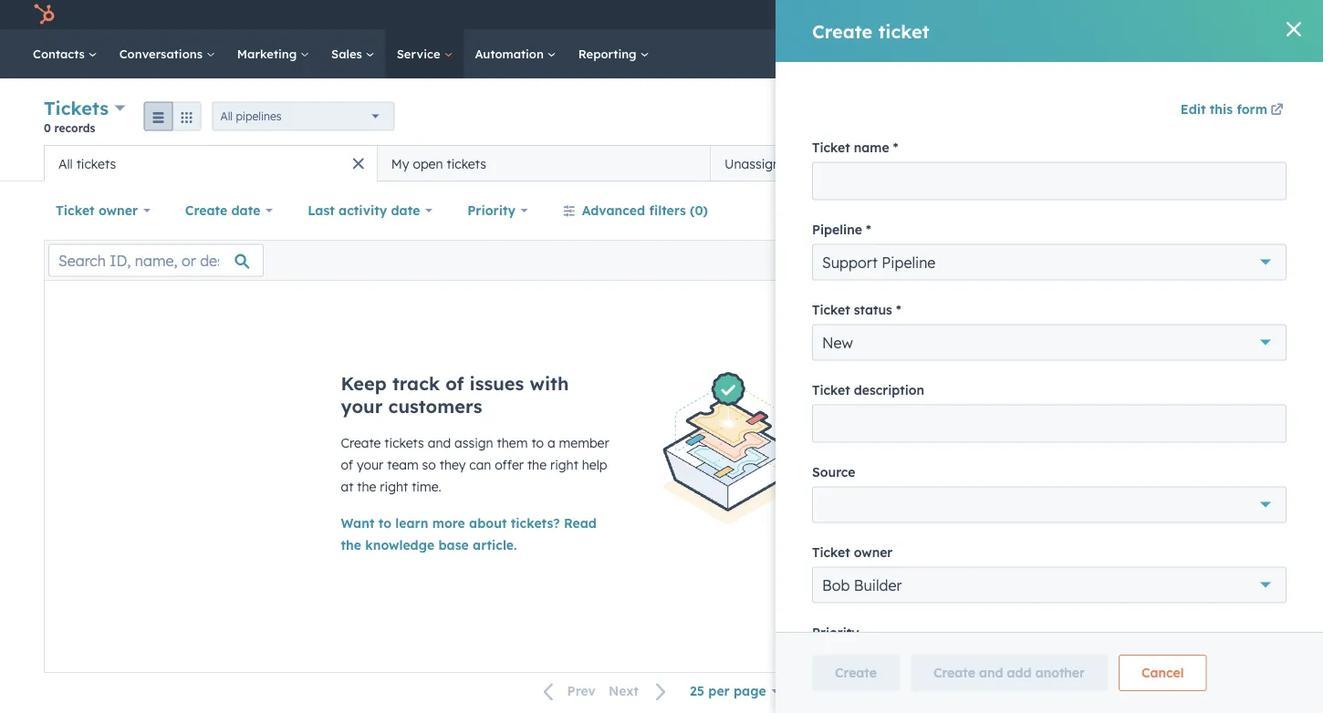 Task type: locate. For each thing, give the bounding box(es) containing it.
ticket owner button
[[44, 193, 162, 229]]

0 horizontal spatial right
[[380, 479, 408, 495]]

0 horizontal spatial all
[[58, 156, 73, 172]]

1 horizontal spatial view
[[1241, 204, 1264, 218]]

prev button
[[533, 680, 602, 704]]

0 vertical spatial create
[[1198, 110, 1233, 124]]

so
[[422, 457, 436, 473]]

marketing
[[237, 46, 300, 61]]

date right activity
[[391, 203, 420, 219]]

tickets up team
[[385, 435, 424, 451]]

create left ticket
[[1198, 110, 1233, 124]]

priority
[[467, 203, 516, 219]]

to
[[532, 435, 544, 451], [379, 516, 392, 532]]

create for create date
[[185, 203, 228, 219]]

search image
[[1285, 47, 1298, 60]]

all left views
[[1212, 155, 1228, 171]]

view inside button
[[1241, 204, 1264, 218]]

Search HubSpot search field
[[1067, 38, 1291, 69]]

2 vertical spatial the
[[341, 538, 361, 554]]

view right the save
[[1241, 204, 1264, 218]]

conversations link
[[108, 29, 226, 78]]

customers
[[388, 395, 482, 418]]

hubspot image
[[33, 4, 55, 26]]

ticket
[[1236, 110, 1264, 124]]

base
[[439, 538, 469, 554]]

1 horizontal spatial create
[[341, 435, 381, 451]]

date
[[231, 203, 260, 219], [391, 203, 420, 219]]

notifications button
[[1175, 0, 1206, 29]]

all left 'pipelines'
[[220, 110, 233, 123]]

create up at
[[341, 435, 381, 451]]

0 vertical spatial of
[[446, 372, 464, 395]]

tickets inside the "create tickets and assign them to a member of your team so they can offer the right help at the right time."
[[385, 435, 424, 451]]

menu item
[[1066, 0, 1070, 29]]

0 horizontal spatial view
[[1112, 155, 1142, 171]]

contacts
[[33, 46, 88, 61]]

help image
[[1121, 8, 1137, 25]]

0 horizontal spatial of
[[341, 457, 353, 473]]

0 horizontal spatial create
[[185, 203, 228, 219]]

of
[[446, 372, 464, 395], [341, 457, 353, 473]]

2 vertical spatial create
[[341, 435, 381, 451]]

pipelines
[[236, 110, 281, 123]]

1 vertical spatial view
[[1241, 204, 1264, 218]]

date down all tickets button
[[231, 203, 260, 219]]

tickets
[[76, 156, 116, 172], [447, 156, 486, 172], [799, 156, 839, 172], [385, 435, 424, 451]]

1 vertical spatial your
[[357, 457, 384, 473]]

all inside popup button
[[220, 110, 233, 123]]

your left track
[[341, 395, 383, 418]]

create down all tickets button
[[185, 203, 228, 219]]

1 horizontal spatial of
[[446, 372, 464, 395]]

want
[[341, 516, 375, 532]]

my open tickets button
[[377, 145, 711, 182]]

1 vertical spatial create
[[185, 203, 228, 219]]

prev
[[567, 684, 596, 700]]

view right the add
[[1112, 155, 1142, 171]]

1 vertical spatial of
[[341, 457, 353, 473]]

all tickets
[[58, 156, 116, 172]]

the
[[527, 457, 547, 473], [357, 479, 376, 495], [341, 538, 361, 554]]

create date
[[185, 203, 260, 219]]

sales
[[331, 46, 366, 61]]

views
[[1232, 155, 1268, 171]]

last activity date
[[308, 203, 420, 219]]

1 horizontal spatial all
[[220, 110, 233, 123]]

save view
[[1213, 204, 1264, 218]]

create inside 'popup button'
[[185, 203, 228, 219]]

create tickets and assign them to a member of your team so they can offer the right help at the right time.
[[341, 435, 609, 495]]

create
[[1198, 110, 1233, 124], [185, 203, 228, 219], [341, 435, 381, 451]]

ticket owner
[[56, 203, 138, 219]]

1 horizontal spatial to
[[532, 435, 544, 451]]

1 vertical spatial to
[[379, 516, 392, 532]]

the down want at the bottom left of the page
[[341, 538, 361, 554]]

create inside the "create tickets and assign them to a member of your team so they can offer the right help at the right time."
[[341, 435, 381, 451]]

tickets right unassigned
[[799, 156, 839, 172]]

edit columns
[[1197, 254, 1263, 267]]

the right at
[[357, 479, 376, 495]]

create for create tickets and assign them to a member of your team so they can offer the right help at the right time.
[[341, 435, 381, 451]]

to up knowledge
[[379, 516, 392, 532]]

tickets for unassigned tickets
[[799, 156, 839, 172]]

member
[[559, 435, 609, 451]]

apple button
[[1209, 0, 1300, 29]]

1 horizontal spatial right
[[550, 457, 579, 473]]

25 per page button
[[678, 674, 791, 710]]

all
[[220, 110, 233, 123], [1212, 155, 1228, 171], [58, 156, 73, 172]]

right down a on the bottom left
[[550, 457, 579, 473]]

2 horizontal spatial all
[[1212, 155, 1228, 171]]

tickets?
[[511, 516, 560, 532]]

open
[[413, 156, 443, 172]]

of inside the "create tickets and assign them to a member of your team so they can offer the right help at the right time."
[[341, 457, 353, 473]]

(0)
[[690, 203, 708, 219]]

date inside popup button
[[391, 203, 420, 219]]

more
[[432, 516, 465, 532]]

upgrade image
[[982, 8, 998, 25]]

create inside button
[[1198, 110, 1233, 124]]

0 vertical spatial the
[[527, 457, 547, 473]]

tickets right open
[[447, 156, 486, 172]]

2 date from the left
[[391, 203, 420, 219]]

automation
[[475, 46, 547, 61]]

of up at
[[341, 457, 353, 473]]

edit
[[1197, 254, 1217, 267]]

all for all pipelines
[[220, 110, 233, 123]]

to inside the "create tickets and assign them to a member of your team so they can offer the right help at the right time."
[[532, 435, 544, 451]]

0 vertical spatial view
[[1112, 155, 1142, 171]]

0 vertical spatial your
[[341, 395, 383, 418]]

records
[[54, 121, 95, 135]]

0 vertical spatial right
[[550, 457, 579, 473]]

can
[[469, 457, 491, 473]]

create for create ticket
[[1198, 110, 1233, 124]]

view inside popup button
[[1112, 155, 1142, 171]]

article.
[[473, 538, 517, 554]]

learn
[[396, 516, 428, 532]]

hubspot link
[[22, 4, 68, 26]]

menu
[[969, 0, 1302, 29]]

view
[[1112, 155, 1142, 171], [1241, 204, 1264, 218]]

the right offer
[[527, 457, 547, 473]]

unassigned tickets button
[[711, 145, 1044, 182]]

your
[[341, 395, 383, 418], [357, 457, 384, 473]]

all pipelines
[[220, 110, 281, 123]]

all down 0 records
[[58, 156, 73, 172]]

1 horizontal spatial date
[[391, 203, 420, 219]]

create ticket button
[[1183, 103, 1280, 132]]

tickets banner
[[44, 95, 1280, 145]]

2 horizontal spatial create
[[1198, 110, 1233, 124]]

tickets down records
[[76, 156, 116, 172]]

all inside button
[[58, 156, 73, 172]]

Search ID, name, or description search field
[[48, 244, 264, 277]]

menu containing apple
[[969, 0, 1302, 29]]

1 date from the left
[[231, 203, 260, 219]]

bob builder image
[[1220, 6, 1237, 23]]

0 horizontal spatial date
[[231, 203, 260, 219]]

all for all views
[[1212, 155, 1228, 171]]

0 horizontal spatial to
[[379, 516, 392, 532]]

of right track
[[446, 372, 464, 395]]

owner
[[98, 203, 138, 219]]

to left a on the bottom left
[[532, 435, 544, 451]]

group
[[144, 102, 201, 131]]

last activity date button
[[296, 193, 445, 229]]

your left team
[[357, 457, 384, 473]]

per
[[709, 684, 730, 700]]

0 vertical spatial to
[[532, 435, 544, 451]]

advanced
[[582, 203, 645, 219]]

all for all tickets
[[58, 156, 73, 172]]

view for save
[[1241, 204, 1264, 218]]

1 vertical spatial the
[[357, 479, 376, 495]]

right down team
[[380, 479, 408, 495]]

tickets for all tickets
[[76, 156, 116, 172]]



Task type: describe. For each thing, give the bounding box(es) containing it.
my
[[391, 156, 409, 172]]

marketplaces image
[[1083, 8, 1099, 25]]

they
[[440, 457, 466, 473]]

apple
[[1240, 7, 1272, 22]]

priority button
[[456, 193, 540, 229]]

your inside keep track of issues with your customers
[[341, 395, 383, 418]]

group inside tickets banner
[[144, 102, 201, 131]]

the inside want to learn more about tickets? read the knowledge base article.
[[341, 538, 361, 554]]

knowledge
[[365, 538, 435, 554]]

all pipelines button
[[212, 102, 395, 131]]

advanced filters (0) button
[[551, 193, 720, 229]]

next button
[[602, 680, 678, 704]]

tickets
[[44, 97, 109, 120]]

(3/5)
[[1146, 155, 1177, 171]]

them
[[497, 435, 528, 451]]

offer
[[495, 457, 524, 473]]

all views
[[1212, 155, 1268, 171]]

time.
[[412, 479, 442, 495]]

all tickets button
[[44, 145, 377, 182]]

ticket
[[56, 203, 95, 219]]

0
[[44, 121, 51, 135]]

a
[[548, 435, 556, 451]]

25 per page
[[690, 684, 766, 700]]

team
[[387, 457, 419, 473]]

edit columns button
[[1185, 249, 1275, 272]]

want to learn more about tickets? read the knowledge base article.
[[341, 516, 597, 554]]

activity
[[339, 203, 387, 219]]

automation link
[[464, 29, 568, 78]]

service
[[397, 46, 444, 61]]

marketing link
[[226, 29, 320, 78]]

unassigned
[[725, 156, 796, 172]]

want to learn more about tickets? read the knowledge base article. link
[[341, 516, 597, 554]]

page
[[734, 684, 766, 700]]

contacts link
[[22, 29, 108, 78]]

of inside keep track of issues with your customers
[[446, 372, 464, 395]]

read
[[564, 516, 597, 532]]

keep
[[341, 372, 387, 395]]

advanced filters (0)
[[582, 203, 708, 219]]

tickets for create tickets and assign them to a member of your team so they can offer the right help at the right time.
[[385, 435, 424, 451]]

create ticket
[[1198, 110, 1264, 124]]

save view button
[[1181, 196, 1280, 225]]

columns
[[1221, 254, 1263, 267]]

at
[[341, 479, 354, 495]]

all views link
[[1200, 145, 1280, 182]]

pagination navigation
[[533, 680, 678, 704]]

notifications image
[[1182, 8, 1198, 25]]

add view (3/5) button
[[1051, 145, 1200, 182]]

save
[[1213, 204, 1238, 218]]

upgrade
[[1002, 9, 1053, 24]]

date inside 'popup button'
[[231, 203, 260, 219]]

assign
[[455, 435, 494, 451]]

my open tickets
[[391, 156, 486, 172]]

last
[[308, 203, 335, 219]]

issues
[[470, 372, 524, 395]]

track
[[392, 372, 440, 395]]

keep track of issues with your customers
[[341, 372, 569, 418]]

search button
[[1276, 38, 1307, 69]]

add
[[1083, 155, 1108, 171]]

help button
[[1114, 0, 1145, 29]]

tickets button
[[44, 95, 126, 121]]

view for add
[[1112, 155, 1142, 171]]

with
[[530, 372, 569, 395]]

sales link
[[320, 29, 386, 78]]

settings image
[[1151, 8, 1168, 24]]

0 records
[[44, 121, 95, 135]]

unassigned tickets
[[725, 156, 839, 172]]

create date button
[[173, 193, 285, 229]]

filters
[[649, 203, 686, 219]]

1 vertical spatial right
[[380, 479, 408, 495]]

add view (3/5)
[[1083, 155, 1177, 171]]

25
[[690, 684, 705, 700]]

service link
[[386, 29, 464, 78]]

to inside want to learn more about tickets? read the knowledge base article.
[[379, 516, 392, 532]]

reporting
[[578, 46, 640, 61]]

settings link
[[1148, 5, 1171, 24]]

conversations
[[119, 46, 206, 61]]

your inside the "create tickets and assign them to a member of your team so they can offer the right help at the right time."
[[357, 457, 384, 473]]

and
[[428, 435, 451, 451]]

marketplaces button
[[1072, 0, 1110, 29]]

next
[[609, 684, 639, 700]]



Task type: vqa. For each thing, say whether or not it's contained in the screenshot.
Connect
no



